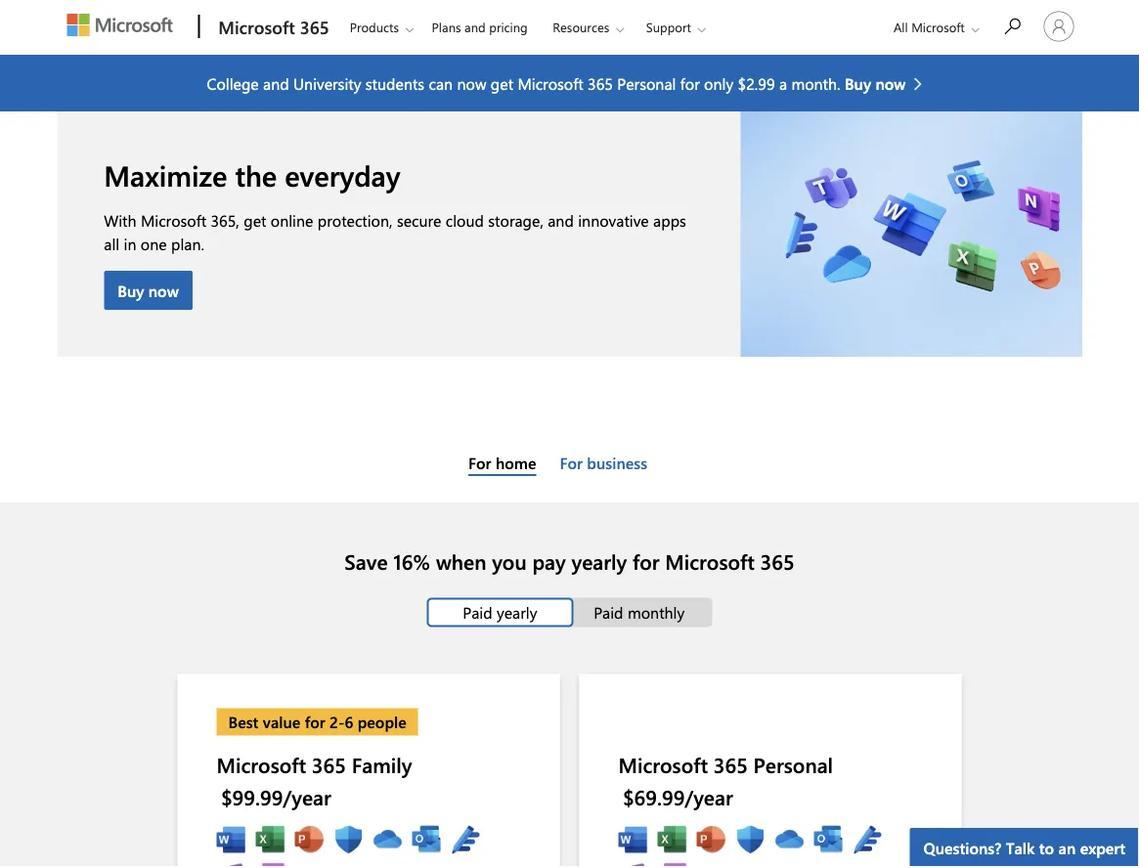 Task type: locate. For each thing, give the bounding box(es) containing it.
microsoft up $69.99/year
[[618, 751, 708, 778]]

maximize
[[104, 156, 227, 194]]

365 inside microsoft 365 personal $69.99/year
[[714, 751, 748, 778]]

home
[[496, 452, 536, 473]]

with
[[104, 209, 136, 230]]

for
[[468, 452, 491, 473], [560, 452, 583, 473]]

ms onedrive image
[[775, 825, 804, 854]]

ms word image
[[217, 825, 246, 854]]

yearly down you
[[497, 602, 537, 623]]

to
[[1039, 837, 1054, 858]]

paid left monthly at the bottom right
[[594, 602, 623, 623]]

online
[[271, 209, 313, 230]]

1 for from the left
[[468, 452, 491, 473]]

0 vertical spatial personal
[[617, 72, 676, 93]]

2-
[[330, 711, 345, 732]]

yearly right the pay
[[572, 548, 627, 575]]

now down all
[[876, 72, 906, 93]]

0 vertical spatial buy now link
[[845, 71, 932, 95]]

learn more about microsoft 365 home plans. tab list
[[23, 598, 1116, 627]]

college and university students can now get microsoft 365 personal for only $2.99 a month. buy now
[[207, 72, 906, 93]]

2 for from the left
[[560, 452, 583, 473]]

microsoft inside with microsoft 365, get online protection, secure cloud storage, and innovative apps all in one plan.
[[141, 209, 206, 230]]

get down pricing
[[491, 72, 513, 93]]

$2.99
[[738, 72, 775, 93]]

buy right "month."
[[845, 72, 871, 93]]

yearly
[[572, 548, 627, 575], [497, 602, 537, 623]]

paid down when
[[463, 602, 492, 623]]

365
[[300, 15, 329, 39], [588, 72, 613, 93], [760, 548, 795, 575], [312, 751, 346, 778], [714, 751, 748, 778]]

ms excel image left ms powerpoint image
[[256, 825, 285, 854]]

1 vertical spatial yearly
[[497, 602, 537, 623]]

paid
[[463, 602, 492, 623], [594, 602, 623, 623]]

buy down in
[[118, 279, 144, 300]]

0 vertical spatial and
[[465, 19, 486, 36]]

0 horizontal spatial ms outlook image
[[412, 825, 442, 854]]

for business
[[560, 452, 647, 473]]

and for college
[[263, 72, 289, 93]]

1 vertical spatial get
[[244, 209, 266, 230]]

save
[[345, 548, 388, 575]]

ms outlook image
[[412, 825, 442, 854], [814, 825, 843, 854]]

plan.
[[171, 233, 204, 254]]

college
[[207, 72, 259, 93]]

1 horizontal spatial and
[[465, 19, 486, 36]]

paid monthly link
[[566, 598, 713, 627]]

2 vertical spatial for
[[305, 711, 325, 732]]

microsoft 365 personal $69.99/year
[[618, 751, 833, 811]]

2 paid from the left
[[594, 602, 623, 623]]

microsoft inside microsoft 365 family $99.99/year
[[217, 751, 306, 778]]

None search field
[[991, 3, 1035, 47]]

all microsoft button
[[878, 1, 985, 53]]

pay
[[532, 548, 566, 575]]

1 vertical spatial and
[[263, 72, 289, 93]]

1 paid from the left
[[463, 602, 492, 623]]

ms powerpoint image
[[295, 825, 324, 854]]

1 horizontal spatial paid
[[594, 602, 623, 623]]

for left only
[[680, 72, 700, 93]]

microsoft up plan.
[[141, 209, 206, 230]]

personal down support
[[617, 72, 676, 93]]

support
[[646, 19, 691, 36]]

0 horizontal spatial for
[[305, 711, 325, 732]]

0 horizontal spatial buy
[[118, 279, 144, 300]]

0 horizontal spatial yearly
[[497, 602, 537, 623]]

1 horizontal spatial for
[[633, 548, 660, 575]]

$99.99/year
[[221, 783, 331, 811]]

and right plans
[[465, 19, 486, 36]]

yearly inside learn more about microsoft 365 home plans. tab list
[[497, 602, 537, 623]]

microsoft right all
[[911, 19, 965, 36]]

1 horizontal spatial ms outlook image
[[814, 825, 843, 854]]

$69.99/year
[[623, 783, 733, 811]]

innovative
[[578, 209, 649, 230]]

and right storage,
[[548, 209, 574, 230]]

microsoft
[[218, 15, 295, 39], [911, 19, 965, 36], [518, 72, 583, 93], [141, 209, 206, 230], [665, 548, 755, 575], [217, 751, 306, 778], [618, 751, 708, 778]]

personal
[[617, 72, 676, 93], [753, 751, 833, 778]]

microsoft up "college" at the top left
[[218, 15, 295, 39]]

0 horizontal spatial ms excel image
[[256, 825, 285, 854]]

value
[[263, 711, 300, 732]]

paid monthly
[[594, 602, 685, 623]]

for business link
[[560, 452, 647, 473]]

1 vertical spatial buy now link
[[104, 271, 192, 310]]

questions? talk to an expert button
[[910, 828, 1139, 867]]

0 vertical spatial yearly
[[572, 548, 627, 575]]

365 for microsoft 365 family $99.99/year
[[312, 751, 346, 778]]

paid yearly link
[[427, 598, 573, 627]]

only
[[704, 72, 734, 93]]

0 horizontal spatial and
[[263, 72, 289, 93]]

all
[[104, 233, 119, 254]]

buy now link down all
[[845, 71, 932, 95]]

for up paid monthly
[[633, 548, 660, 575]]

support button
[[633, 1, 721, 53]]

365 for microsoft 365 personal $69.99/year
[[714, 751, 748, 778]]

0 vertical spatial buy
[[845, 72, 871, 93]]

for left home
[[468, 452, 491, 473]]

and
[[465, 19, 486, 36], [263, 72, 289, 93], [548, 209, 574, 230]]

0 horizontal spatial get
[[244, 209, 266, 230]]

365 inside microsoft 365 family $99.99/year
[[312, 751, 346, 778]]

1 horizontal spatial yearly
[[572, 548, 627, 575]]

paid for paid monthly
[[594, 602, 623, 623]]

microsoft up $99.99/year
[[217, 751, 306, 778]]

now
[[457, 72, 486, 93], [876, 72, 906, 93], [148, 279, 179, 300]]

plans and pricing
[[432, 19, 528, 36]]

0 horizontal spatial buy now link
[[104, 271, 192, 310]]

for
[[680, 72, 700, 93], [633, 548, 660, 575], [305, 711, 325, 732]]

365 for microsoft 365
[[300, 15, 329, 39]]

protection,
[[318, 209, 393, 230]]

buy now
[[118, 279, 179, 300]]

microsoft 365 link
[[209, 1, 335, 54]]

microsoft 365 suite of apps such as teams, word, outlook, and more. image
[[740, 111, 1082, 357]]

one
[[141, 233, 167, 254]]

questions? talk to an expert
[[924, 837, 1125, 858]]

ms defender image
[[736, 825, 765, 854]]

university
[[293, 72, 361, 93]]

buy now link
[[845, 71, 932, 95], [104, 271, 192, 310]]

1 ms excel image from the left
[[256, 825, 285, 854]]

2 vertical spatial and
[[548, 209, 574, 230]]

ms word image
[[618, 825, 648, 854]]

and right "college" at the top left
[[263, 72, 289, 93]]

now right can
[[457, 72, 486, 93]]

now down one
[[148, 279, 179, 300]]

1 vertical spatial personal
[[753, 751, 833, 778]]

personal up ms onedrive image
[[753, 751, 833, 778]]

a
[[779, 72, 787, 93]]

0 horizontal spatial for
[[468, 452, 491, 473]]

1 horizontal spatial ms excel image
[[658, 825, 687, 854]]

get
[[491, 72, 513, 93], [244, 209, 266, 230]]

get right 365, on the top of the page
[[244, 209, 266, 230]]

ms excel image left ms powerpoint icon
[[658, 825, 687, 854]]

ms excel image
[[256, 825, 285, 854], [658, 825, 687, 854]]

2 horizontal spatial now
[[876, 72, 906, 93]]

0 horizontal spatial paid
[[463, 602, 492, 623]]

for left 2-
[[305, 711, 325, 732]]

buy
[[845, 72, 871, 93], [118, 279, 144, 300]]

for left business
[[560, 452, 583, 473]]

microsoft 365
[[218, 15, 329, 39]]

1 horizontal spatial for
[[560, 452, 583, 473]]

ms outlook image right ms onedrive image
[[814, 825, 843, 854]]

0 horizontal spatial personal
[[617, 72, 676, 93]]

plans
[[432, 19, 461, 36]]

2 horizontal spatial for
[[680, 72, 700, 93]]

2 horizontal spatial and
[[548, 209, 574, 230]]

0 vertical spatial get
[[491, 72, 513, 93]]

ms powerpoint image
[[697, 825, 726, 854]]

1 horizontal spatial personal
[[753, 751, 833, 778]]

0 horizontal spatial now
[[148, 279, 179, 300]]

ms outlook image left ms editor image
[[412, 825, 442, 854]]

resources button
[[540, 1, 640, 53]]

1 horizontal spatial get
[[491, 72, 513, 93]]

for home link
[[468, 452, 536, 473]]

buy now link down one
[[104, 271, 192, 310]]



Task type: describe. For each thing, give the bounding box(es) containing it.
best
[[228, 711, 259, 732]]

month.
[[791, 72, 840, 93]]

students
[[366, 72, 425, 93]]

for home
[[468, 452, 536, 473]]

1 horizontal spatial now
[[457, 72, 486, 93]]

6
[[345, 711, 353, 732]]

maximize the everyday
[[104, 156, 400, 194]]

expert
[[1080, 837, 1125, 858]]

paid for paid yearly
[[463, 602, 492, 623]]

family
[[352, 751, 412, 778]]

storage,
[[488, 209, 544, 230]]

microsoft inside 'dropdown button'
[[911, 19, 965, 36]]

1 ms outlook image from the left
[[412, 825, 442, 854]]

personal inside microsoft 365 personal $69.99/year
[[753, 751, 833, 778]]

best value for 2-6 people
[[228, 711, 407, 732]]

microsoft image
[[67, 14, 172, 36]]

get inside with microsoft 365, get online protection, secure cloud storage, and innovative apps all in one plan.
[[244, 209, 266, 230]]

paid yearly
[[463, 602, 537, 623]]

an
[[1059, 837, 1076, 858]]

2 ms excel image from the left
[[658, 825, 687, 854]]

cloud
[[446, 209, 484, 230]]

business
[[587, 452, 647, 473]]

apps
[[653, 209, 686, 230]]

for for for business
[[560, 452, 583, 473]]

products
[[350, 19, 399, 36]]

save 16% when you pay yearly for microsoft 365
[[345, 548, 795, 575]]

can
[[429, 72, 453, 93]]

everyday
[[285, 156, 400, 194]]

products button
[[337, 1, 429, 53]]

talk
[[1006, 837, 1035, 858]]

ms editor image
[[451, 825, 481, 854]]

microsoft down resources
[[518, 72, 583, 93]]

all microsoft
[[894, 19, 965, 36]]

monthly
[[628, 602, 685, 623]]

for for for home
[[468, 452, 491, 473]]

secure
[[397, 209, 441, 230]]

1 vertical spatial buy
[[118, 279, 144, 300]]

ms editor image
[[853, 825, 882, 854]]

and inside with microsoft 365, get online protection, secure cloud storage, and innovative apps all in one plan.
[[548, 209, 574, 230]]

1 horizontal spatial buy
[[845, 72, 871, 93]]

microsoft 365 family $99.99/year
[[217, 751, 412, 811]]

the
[[235, 156, 277, 194]]

with microsoft 365, get online protection, secure cloud storage, and innovative apps all in one plan.
[[104, 209, 686, 254]]

resources
[[553, 19, 609, 36]]

16%
[[393, 548, 430, 575]]

1 vertical spatial for
[[633, 548, 660, 575]]

microsoft up monthly at the bottom right
[[665, 548, 755, 575]]

you
[[492, 548, 527, 575]]

1 horizontal spatial buy now link
[[845, 71, 932, 95]]

pricing
[[489, 19, 528, 36]]

0 vertical spatial for
[[680, 72, 700, 93]]

in
[[124, 233, 136, 254]]

people
[[358, 711, 407, 732]]

ms onedrive image
[[373, 825, 402, 854]]

and for plans
[[465, 19, 486, 36]]

plans and pricing link
[[423, 1, 537, 48]]

microsoft inside microsoft 365 personal $69.99/year
[[618, 751, 708, 778]]

365,
[[211, 209, 239, 230]]

when
[[436, 548, 486, 575]]

questions?
[[924, 837, 1002, 858]]

ms defender image
[[334, 825, 363, 854]]

2 ms outlook image from the left
[[814, 825, 843, 854]]

all
[[894, 19, 908, 36]]



Task type: vqa. For each thing, say whether or not it's contained in the screenshot.
'yearly'
yes



